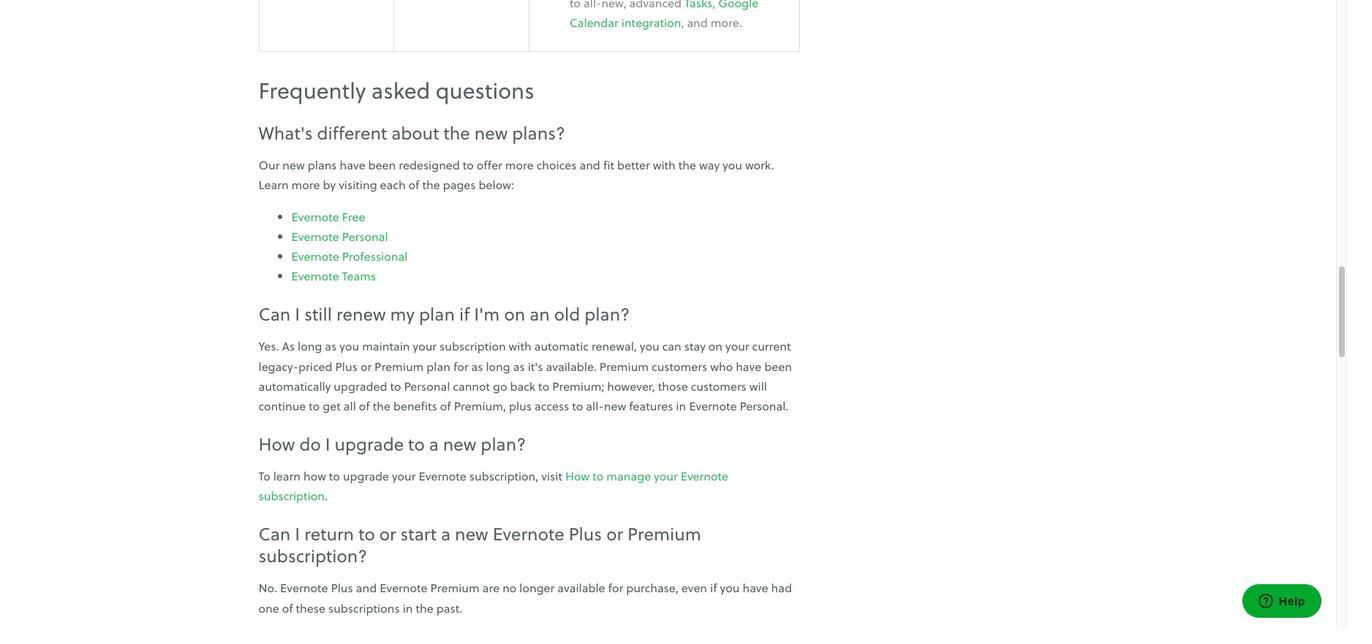 Task type: locate. For each thing, give the bounding box(es) containing it.
2 horizontal spatial or
[[606, 522, 623, 547]]

1 vertical spatial plus
[[569, 522, 602, 547]]

1 vertical spatial can
[[259, 522, 291, 547]]

if inside no. evernote plus and evernote premium are no longer available for purchase, even if you have had one of these subscriptions in the past.
[[710, 580, 717, 597]]

new inside yes. as long as you maintain your subscription with automatic renewal, you can stay on your current legacy-priced plus or premium plan for as long as it's available. premium customers who have been automatically upgraded to personal cannot go back to premium; however, those customers will continue to get all of the benefits of premium, plus access to all-new features in evernote personal.
[[604, 398, 626, 415]]

premium up however,
[[600, 358, 649, 375]]

1 horizontal spatial been
[[764, 358, 792, 375]]

evernote inside how to manage your evernote subscription
[[681, 468, 728, 485]]

i inside can i return to or start a new evernote plus or premium subscription?
[[295, 522, 300, 547]]

upgrade
[[335, 432, 404, 456], [343, 468, 389, 485]]

personal up professional
[[342, 228, 388, 245]]

on
[[504, 302, 525, 326], [708, 338, 723, 355]]

your right manage
[[654, 468, 678, 485]]

way
[[699, 157, 720, 173]]

plus
[[335, 358, 358, 375], [569, 522, 602, 547], [331, 580, 353, 597]]

get
[[323, 398, 341, 415]]

of right each
[[408, 177, 419, 193]]

or up upgraded
[[360, 358, 372, 375]]

to left get
[[309, 398, 320, 415]]

plus up upgraded
[[335, 358, 358, 375]]

2 vertical spatial i
[[295, 522, 300, 547]]

plus up subscriptions
[[331, 580, 353, 597]]

i'm
[[474, 302, 500, 326]]

for up cannot
[[453, 358, 468, 375]]

and
[[687, 14, 708, 31], [580, 157, 600, 173], [356, 580, 377, 597]]

can
[[259, 302, 291, 326], [259, 522, 291, 547]]

1 horizontal spatial in
[[676, 398, 686, 415]]

1 horizontal spatial how
[[565, 468, 590, 485]]

0 vertical spatial plus
[[335, 358, 358, 375]]

to right back
[[538, 378, 549, 395]]

new down however,
[[604, 398, 626, 415]]

have up visiting
[[340, 157, 365, 173]]

you left can
[[640, 338, 659, 355]]

been up each
[[368, 157, 396, 173]]

as left it's
[[513, 358, 525, 375]]

to inside how to manage your evernote subscription
[[593, 468, 604, 485]]

0 horizontal spatial plan?
[[481, 432, 526, 456]]

and inside no. evernote plus and evernote premium are no longer available for purchase, even if you have had one of these subscriptions in the past.
[[356, 580, 377, 597]]

1 horizontal spatial and
[[580, 157, 600, 173]]

1 horizontal spatial subscription
[[440, 338, 506, 355]]

subscription down the i'm
[[440, 338, 506, 355]]

and left fit
[[580, 157, 600, 173]]

customers up those
[[652, 358, 707, 375]]

evernote personal link
[[291, 228, 388, 246]]

1 vertical spatial and
[[580, 157, 600, 173]]

1 vertical spatial with
[[509, 338, 531, 355]]

if
[[459, 302, 470, 326], [710, 580, 717, 597]]

you inside the our new plans have been redesigned to offer more choices and fit better with the way you work. learn more by visiting each of the pages below:
[[723, 157, 742, 173]]

a right start
[[441, 522, 451, 547]]

and up subscriptions
[[356, 580, 377, 597]]

our new plans have been redesigned to offer more choices and fit better with the way you work. learn more by visiting each of the pages below:
[[259, 157, 774, 193]]

how for do
[[259, 432, 295, 456]]

as up the priced
[[325, 338, 337, 355]]

the down upgraded
[[373, 398, 390, 415]]

0 horizontal spatial subscription
[[259, 488, 325, 505]]

2 vertical spatial and
[[356, 580, 377, 597]]

0 horizontal spatial for
[[453, 358, 468, 375]]

0 vertical spatial upgrade
[[335, 432, 404, 456]]

0 horizontal spatial more
[[291, 177, 320, 193]]

plan right my
[[419, 302, 455, 326]]

0 vertical spatial subscription
[[440, 338, 506, 355]]

or inside yes. as long as you maintain your subscription with automatic renewal, you can stay on your current legacy-priced plus or premium plan for as long as it's available. premium customers who have been automatically upgraded to personal cannot go back to premium; however, those customers will continue to get all of the benefits of premium, plus access to all-new features in evernote personal.
[[360, 358, 372, 375]]

no. evernote plus and evernote premium are no longer available for purchase, even if you have had one of these subscriptions in the past.
[[259, 580, 792, 617]]

priced
[[298, 358, 332, 375]]

in down those
[[676, 398, 686, 415]]

1 horizontal spatial plan?
[[585, 302, 630, 326]]

how for to
[[565, 468, 590, 485]]

the
[[444, 121, 470, 145], [678, 157, 696, 173], [422, 177, 440, 193], [373, 398, 390, 415], [416, 600, 433, 617]]

can for can i still renew my plan if i'm on an old plan?
[[259, 302, 291, 326]]

to right how on the left of the page
[[329, 468, 340, 485]]

have
[[340, 157, 365, 173], [736, 358, 761, 375], [743, 580, 768, 597]]

1 horizontal spatial a
[[441, 522, 451, 547]]

0 horizontal spatial if
[[459, 302, 470, 326]]

renew
[[336, 302, 386, 326]]

plus up available
[[569, 522, 602, 547]]

with
[[653, 157, 676, 173], [509, 338, 531, 355]]

are
[[482, 580, 500, 597]]

plus inside can i return to or start a new evernote plus or premium subscription?
[[569, 522, 602, 547]]

new up offer
[[474, 121, 508, 145]]

long up the priced
[[298, 338, 322, 355]]

0 vertical spatial if
[[459, 302, 470, 326]]

evernote inside yes. as long as you maintain your subscription with automatic renewal, you can stay on your current legacy-priced plus or premium plan for as long as it's available. premium customers who have been automatically upgraded to personal cannot go back to premium; however, those customers will continue to get all of the benefits of premium, plus access to all-new features in evernote personal.
[[689, 398, 737, 415]]

subscription down learn
[[259, 488, 325, 505]]

premium inside can i return to or start a new evernote plus or premium subscription?
[[627, 522, 701, 547]]

2 vertical spatial have
[[743, 580, 768, 597]]

in
[[676, 398, 686, 415], [403, 600, 413, 617]]

of
[[408, 177, 419, 193], [359, 398, 370, 415], [440, 398, 451, 415], [282, 600, 293, 617]]

still
[[304, 302, 332, 326]]

customers down who
[[691, 378, 747, 395]]

1 vertical spatial if
[[710, 580, 717, 597]]

0 vertical spatial personal
[[342, 228, 388, 245]]

choices
[[537, 157, 577, 173]]

you right the even
[[720, 580, 740, 597]]

2 can from the top
[[259, 522, 291, 547]]

have inside no. evernote plus and evernote premium are no longer available for purchase, even if you have had one of these subscriptions in the past.
[[743, 580, 768, 597]]

personal inside yes. as long as you maintain your subscription with automatic renewal, you can stay on your current legacy-priced plus or premium plan for as long as it's available. premium customers who have been automatically upgraded to personal cannot go back to premium; however, those customers will continue to get all of the benefits of premium, plus access to all-new features in evernote personal.
[[404, 378, 450, 395]]

the left past.
[[416, 600, 433, 617]]

in left past.
[[403, 600, 413, 617]]

how right visit in the bottom of the page
[[565, 468, 590, 485]]

a up the to learn how to upgrade your evernote subscription, visit
[[429, 432, 439, 456]]

premium
[[374, 358, 424, 375], [600, 358, 649, 375], [627, 522, 701, 547], [430, 580, 480, 597]]

as
[[325, 338, 337, 355], [471, 358, 483, 375], [513, 358, 525, 375]]

plan? up renewal,
[[585, 302, 630, 326]]

for right available
[[608, 580, 623, 597]]

of right one
[[282, 600, 293, 617]]

upgrade down all
[[335, 432, 404, 456]]

i left still
[[295, 302, 300, 326]]

with up it's
[[509, 338, 531, 355]]

0 horizontal spatial how
[[259, 432, 295, 456]]

the right about
[[444, 121, 470, 145]]

0 vertical spatial have
[[340, 157, 365, 173]]

can for can i return to or start a new evernote plus or premium subscription?
[[259, 522, 291, 547]]

1 vertical spatial a
[[441, 522, 451, 547]]

plan
[[419, 302, 455, 326], [427, 358, 450, 375]]

or down manage
[[606, 522, 623, 547]]

or left start
[[379, 522, 396, 547]]

1 vertical spatial personal
[[404, 378, 450, 395]]

plan? up subscription,
[[481, 432, 526, 456]]

more right offer
[[505, 157, 534, 173]]

how to manage your evernote subscription
[[259, 468, 728, 505]]

our
[[259, 157, 280, 173]]

of inside no. evernote plus and evernote premium are no longer available for purchase, even if you have had one of these subscriptions in the past.
[[282, 600, 293, 617]]

0 vertical spatial plan?
[[585, 302, 630, 326]]

0 vertical spatial for
[[453, 358, 468, 375]]

0 vertical spatial a
[[429, 432, 439, 456]]

how inside how to manage your evernote subscription
[[565, 468, 590, 485]]

your down can i still renew my plan if i'm on an old plan?
[[413, 338, 437, 355]]

0 horizontal spatial and
[[356, 580, 377, 597]]

0 horizontal spatial or
[[360, 358, 372, 375]]

0 vertical spatial on
[[504, 302, 525, 326]]

1 horizontal spatial for
[[608, 580, 623, 597]]

yes.
[[259, 338, 279, 355]]

your up who
[[725, 338, 749, 355]]

1 horizontal spatial with
[[653, 157, 676, 173]]

0 vertical spatial how
[[259, 432, 295, 456]]

have left had on the bottom right of the page
[[743, 580, 768, 597]]

plan up benefits
[[427, 358, 450, 375]]

customers
[[652, 358, 707, 375], [691, 378, 747, 395]]

premium up purchase,
[[627, 522, 701, 547]]

to left manage
[[593, 468, 604, 485]]

been down current
[[764, 358, 792, 375]]

in inside no. evernote plus and evernote premium are no longer available for purchase, even if you have had one of these subscriptions in the past.
[[403, 600, 413, 617]]

0 horizontal spatial in
[[403, 600, 413, 617]]

new
[[474, 121, 508, 145], [283, 157, 305, 173], [604, 398, 626, 415], [443, 432, 476, 456], [455, 522, 488, 547]]

been
[[368, 157, 396, 173], [764, 358, 792, 375]]

new right our
[[283, 157, 305, 173]]

however,
[[607, 378, 655, 395]]

and right ,
[[687, 14, 708, 31]]

0 vertical spatial customers
[[652, 358, 707, 375]]

personal up benefits
[[404, 378, 450, 395]]

1 vertical spatial customers
[[691, 378, 747, 395]]

how left do
[[259, 432, 295, 456]]

0 horizontal spatial on
[[504, 302, 525, 326]]

plus inside no. evernote plus and evernote premium are no longer available for purchase, even if you have had one of these subscriptions in the past.
[[331, 580, 353, 597]]

new inside the our new plans have been redesigned to offer more choices and fit better with the way you work. learn more by visiting each of the pages below:
[[283, 157, 305, 173]]

personal
[[342, 228, 388, 245], [404, 378, 450, 395]]

on right stay
[[708, 338, 723, 355]]

1 vertical spatial been
[[764, 358, 792, 375]]

1 vertical spatial plan?
[[481, 432, 526, 456]]

1 vertical spatial subscription
[[259, 488, 325, 505]]

0 vertical spatial been
[[368, 157, 396, 173]]

calendar
[[570, 14, 619, 31]]

to left offer
[[463, 157, 474, 173]]

visiting
[[339, 177, 377, 193]]

more
[[505, 157, 534, 173], [291, 177, 320, 193]]

cannot
[[453, 378, 490, 395]]

an
[[530, 302, 550, 326]]

1 vertical spatial how
[[565, 468, 590, 485]]

0 vertical spatial i
[[295, 302, 300, 326]]

1 horizontal spatial or
[[379, 522, 396, 547]]

1 can from the top
[[259, 302, 291, 326]]

1 vertical spatial have
[[736, 358, 761, 375]]

1 vertical spatial in
[[403, 600, 413, 617]]

0 horizontal spatial been
[[368, 157, 396, 173]]

1 vertical spatial upgrade
[[343, 468, 389, 485]]

with inside the our new plans have been redesigned to offer more choices and fit better with the way you work. learn more by visiting each of the pages below:
[[653, 157, 676, 173]]

1 vertical spatial on
[[708, 338, 723, 355]]

more left by
[[291, 177, 320, 193]]

0 horizontal spatial personal
[[342, 228, 388, 245]]

new down how to manage your evernote subscription link at the bottom of the page
[[455, 522, 488, 547]]

what's
[[259, 121, 313, 145]]

1 vertical spatial long
[[486, 358, 510, 375]]

on left an
[[504, 302, 525, 326]]

to right return
[[358, 522, 375, 547]]

how do i upgrade to a new plan?
[[259, 432, 526, 456]]

plans?
[[512, 121, 565, 145]]

0 horizontal spatial long
[[298, 338, 322, 355]]

1 vertical spatial for
[[608, 580, 623, 597]]

can up no.
[[259, 522, 291, 547]]

benefits
[[393, 398, 437, 415]]

1 horizontal spatial personal
[[404, 378, 450, 395]]

been inside the our new plans have been redesigned to offer more choices and fit better with the way you work. learn more by visiting each of the pages below:
[[368, 157, 396, 173]]

if right the even
[[710, 580, 717, 597]]

1 vertical spatial plan
[[427, 358, 450, 375]]

evernote free link
[[291, 208, 365, 226]]

plan?
[[585, 302, 630, 326], [481, 432, 526, 456]]

1 horizontal spatial more
[[505, 157, 534, 173]]

2 horizontal spatial as
[[513, 358, 525, 375]]

i for return
[[295, 522, 300, 547]]

one
[[259, 600, 279, 617]]

upgrade down how do i upgrade to a new plan?
[[343, 468, 389, 485]]

premium up past.
[[430, 580, 480, 597]]

if left the i'm
[[459, 302, 470, 326]]

2 horizontal spatial and
[[687, 14, 708, 31]]

to left all-
[[572, 398, 583, 415]]

fit
[[603, 157, 614, 173]]

as up cannot
[[471, 358, 483, 375]]

0 vertical spatial can
[[259, 302, 291, 326]]

can up the yes.
[[259, 302, 291, 326]]

can inside can i return to or start a new evernote plus or premium subscription?
[[259, 522, 291, 547]]

no.
[[259, 580, 277, 597]]

of right benefits
[[440, 398, 451, 415]]

0 vertical spatial in
[[676, 398, 686, 415]]

your
[[413, 338, 437, 355], [725, 338, 749, 355], [392, 468, 416, 485], [654, 468, 678, 485]]

you right 'way'
[[723, 157, 742, 173]]

long up 'go'
[[486, 358, 510, 375]]

i right do
[[325, 432, 330, 456]]

redesigned
[[399, 157, 460, 173]]

1 horizontal spatial on
[[708, 338, 723, 355]]

premium inside no. evernote plus and evernote premium are no longer available for purchase, even if you have had one of these subscriptions in the past.
[[430, 580, 480, 597]]

2 vertical spatial plus
[[331, 580, 353, 597]]

0 vertical spatial with
[[653, 157, 676, 173]]

0 horizontal spatial with
[[509, 338, 531, 355]]

1 horizontal spatial if
[[710, 580, 717, 597]]

with right better
[[653, 157, 676, 173]]

available.
[[546, 358, 597, 375]]

evernote inside can i return to or start a new evernote plus or premium subscription?
[[493, 522, 564, 547]]

have up will
[[736, 358, 761, 375]]

frequently
[[259, 75, 366, 105]]

professional
[[342, 248, 408, 265]]

for
[[453, 358, 468, 375], [608, 580, 623, 597]]

how
[[259, 432, 295, 456], [565, 468, 590, 485]]

i left return
[[295, 522, 300, 547]]



Task type: vqa. For each thing, say whether or not it's contained in the screenshot.
Using Evernote link
no



Task type: describe. For each thing, give the bounding box(es) containing it.
premium down maintain
[[374, 358, 424, 375]]

evernote free evernote personal evernote professional evernote teams
[[291, 208, 408, 285]]

been inside yes. as long as you maintain your subscription with automatic renewal, you can stay on your current legacy-priced plus or premium plan for as long as it's available. premium customers who have been automatically upgraded to personal cannot go back to premium; however, those customers will continue to get all of the benefits of premium, plus access to all-new features in evernote personal.
[[764, 358, 792, 375]]

how to manage your evernote subscription link
[[259, 468, 728, 506]]

go
[[493, 378, 507, 395]]

it's
[[528, 358, 543, 375]]

you inside no. evernote plus and evernote premium are no longer available for purchase, even if you have had one of these subscriptions in the past.
[[720, 580, 740, 597]]

google calendar integration link
[[570, 0, 758, 31]]

about
[[391, 121, 439, 145]]

subscription?
[[259, 544, 367, 569]]

plans
[[308, 157, 337, 173]]

premium,
[[454, 398, 506, 415]]

my
[[390, 302, 415, 326]]

subscription inside how to manage your evernote subscription
[[259, 488, 325, 505]]

in inside yes. as long as you maintain your subscription with automatic renewal, you can stay on your current legacy-priced plus or premium plan for as long as it's available. premium customers who have been automatically upgraded to personal cannot go back to premium; however, those customers will continue to get all of the benefits of premium, plus access to all-new features in evernote personal.
[[676, 398, 686, 415]]

purchase,
[[626, 580, 679, 597]]

0 horizontal spatial as
[[325, 338, 337, 355]]

premium;
[[552, 378, 604, 395]]

work.
[[745, 157, 774, 173]]

personal.
[[740, 398, 789, 415]]

1 vertical spatial more
[[291, 177, 320, 193]]

teams
[[342, 268, 376, 285]]

new inside can i return to or start a new evernote plus or premium subscription?
[[455, 522, 488, 547]]

learn
[[273, 468, 301, 485]]

subscription inside yes. as long as you maintain your subscription with automatic renewal, you can stay on your current legacy-priced plus or premium plan for as long as it's available. premium customers who have been automatically upgraded to personal cannot go back to premium; however, those customers will continue to get all of the benefits of premium, plus access to all-new features in evernote personal.
[[440, 338, 506, 355]]

google
[[718, 0, 758, 11]]

0 vertical spatial long
[[298, 338, 322, 355]]

continue
[[259, 398, 306, 415]]

,
[[681, 14, 684, 31]]

start
[[400, 522, 437, 547]]

0 horizontal spatial a
[[429, 432, 439, 456]]

access
[[535, 398, 569, 415]]

can
[[662, 338, 681, 355]]

to up benefits
[[390, 378, 401, 395]]

automatic
[[534, 338, 589, 355]]

to learn how to upgrade your evernote subscription, visit
[[259, 468, 565, 485]]

back
[[510, 378, 535, 395]]

those
[[658, 378, 688, 395]]

legacy-
[[259, 358, 298, 375]]

for inside yes. as long as you maintain your subscription with automatic renewal, you can stay on your current legacy-priced plus or premium plan for as long as it's available. premium customers who have been automatically upgraded to personal cannot go back to premium; however, those customers will continue to get all of the benefits of premium, plus access to all-new features in evernote personal.
[[453, 358, 468, 375]]

google calendar integration
[[570, 0, 758, 31]]

i for still
[[295, 302, 300, 326]]

stay
[[684, 338, 706, 355]]

upgraded
[[334, 378, 387, 395]]

a inside can i return to or start a new evernote plus or premium subscription?
[[441, 522, 451, 547]]

asked
[[371, 75, 430, 105]]

1 horizontal spatial long
[[486, 358, 510, 375]]

.
[[325, 488, 328, 505]]

1 vertical spatial i
[[325, 432, 330, 456]]

your down how do i upgrade to a new plan?
[[392, 468, 416, 485]]

maintain
[[362, 338, 410, 355]]

yes. as long as you maintain your subscription with automatic renewal, you can stay on your current legacy-priced plus or premium plan for as long as it's available. premium customers who have been automatically upgraded to personal cannot go back to premium; however, those customers will continue to get all of the benefits of premium, plus access to all-new features in evernote personal.
[[259, 338, 792, 415]]

pages
[[443, 177, 476, 193]]

all-
[[586, 398, 604, 415]]

what's different about the new plans?
[[259, 121, 565, 145]]

1 horizontal spatial as
[[471, 358, 483, 375]]

to up the to learn how to upgrade your evernote subscription, visit
[[408, 432, 425, 456]]

even
[[681, 580, 707, 597]]

plus
[[509, 398, 532, 415]]

can i still renew my plan if i'm on an old plan?
[[259, 302, 630, 326]]

of right all
[[359, 398, 370, 415]]

plan inside yes. as long as you maintain your subscription with automatic renewal, you can stay on your current legacy-priced plus or premium plan for as long as it's available. premium customers who have been automatically upgraded to personal cannot go back to premium; however, those customers will continue to get all of the benefits of premium, plus access to all-new features in evernote personal.
[[427, 358, 450, 375]]

with inside yes. as long as you maintain your subscription with automatic renewal, you can stay on your current legacy-priced plus or premium plan for as long as it's available. premium customers who have been automatically upgraded to personal cannot go back to premium; however, those customers will continue to get all of the benefits of premium, plus access to all-new features in evernote personal.
[[509, 338, 531, 355]]

evernote teams link
[[291, 268, 376, 285]]

how
[[303, 468, 326, 485]]

personal inside evernote free evernote personal evernote professional evernote teams
[[342, 228, 388, 245]]

features
[[629, 398, 673, 415]]

and inside the our new plans have been redesigned to offer more choices and fit better with the way you work. learn more by visiting each of the pages below:
[[580, 157, 600, 173]]

old
[[554, 302, 580, 326]]

past.
[[436, 600, 463, 617]]

have inside the our new plans have been redesigned to offer more choices and fit better with the way you work. learn more by visiting each of the pages below:
[[340, 157, 365, 173]]

can i return to or start a new evernote plus or premium subscription?
[[259, 522, 701, 569]]

below:
[[479, 177, 514, 193]]

no
[[503, 580, 517, 597]]

renewal,
[[592, 338, 637, 355]]

these
[[296, 600, 325, 617]]

plus inside yes. as long as you maintain your subscription with automatic renewal, you can stay on your current legacy-priced plus or premium plan for as long as it's available. premium customers who have been automatically upgraded to personal cannot go back to premium; however, those customers will continue to get all of the benefits of premium, plus access to all-new features in evernote personal.
[[335, 358, 358, 375]]

0 vertical spatial plan
[[419, 302, 455, 326]]

on inside yes. as long as you maintain your subscription with automatic renewal, you can stay on your current legacy-priced plus or premium plan for as long as it's available. premium customers who have been automatically upgraded to personal cannot go back to premium; however, those customers will continue to get all of the benefits of premium, plus access to all-new features in evernote personal.
[[708, 338, 723, 355]]

the left 'way'
[[678, 157, 696, 173]]

better
[[617, 157, 650, 173]]

as
[[282, 338, 295, 355]]

automatically
[[259, 378, 331, 395]]

you down renew
[[340, 338, 359, 355]]

longer
[[519, 580, 555, 597]]

your inside how to manage your evernote subscription
[[654, 468, 678, 485]]

the down redesigned
[[422, 177, 440, 193]]

, and more.
[[681, 14, 742, 31]]

frequently asked questions
[[259, 75, 534, 105]]

will
[[749, 378, 767, 395]]

integration
[[621, 14, 681, 31]]

free
[[342, 208, 365, 225]]

new down premium,
[[443, 432, 476, 456]]

by
[[323, 177, 336, 193]]

visit
[[541, 468, 562, 485]]

the inside no. evernote plus and evernote premium are no longer available for purchase, even if you have had one of these subscriptions in the past.
[[416, 600, 433, 617]]

to inside the our new plans have been redesigned to offer more choices and fit better with the way you work. learn more by visiting each of the pages below:
[[463, 157, 474, 173]]

available
[[557, 580, 605, 597]]

evernote professional link
[[291, 248, 408, 265]]

learn
[[259, 177, 289, 193]]

do
[[299, 432, 321, 456]]

more.
[[711, 14, 742, 31]]

the inside yes. as long as you maintain your subscription with automatic renewal, you can stay on your current legacy-priced plus or premium plan for as long as it's available. premium customers who have been automatically upgraded to personal cannot go back to premium; however, those customers will continue to get all of the benefits of premium, plus access to all-new features in evernote personal.
[[373, 398, 390, 415]]

return
[[304, 522, 354, 547]]

to inside can i return to or start a new evernote plus or premium subscription?
[[358, 522, 375, 547]]

0 vertical spatial and
[[687, 14, 708, 31]]

subscriptions
[[328, 600, 400, 617]]

different
[[317, 121, 387, 145]]

had
[[771, 580, 792, 597]]

0 vertical spatial more
[[505, 157, 534, 173]]

all
[[344, 398, 356, 415]]

of inside the our new plans have been redesigned to offer more choices and fit better with the way you work. learn more by visiting each of the pages below:
[[408, 177, 419, 193]]

manage
[[606, 468, 651, 485]]

current
[[752, 338, 791, 355]]

who
[[710, 358, 733, 375]]

for inside no. evernote plus and evernote premium are no longer available for purchase, even if you have had one of these subscriptions in the past.
[[608, 580, 623, 597]]

have inside yes. as long as you maintain your subscription with automatic renewal, you can stay on your current legacy-priced plus or premium plan for as long as it's available. premium customers who have been automatically upgraded to personal cannot go back to premium; however, those customers will continue to get all of the benefits of premium, plus access to all-new features in evernote personal.
[[736, 358, 761, 375]]



